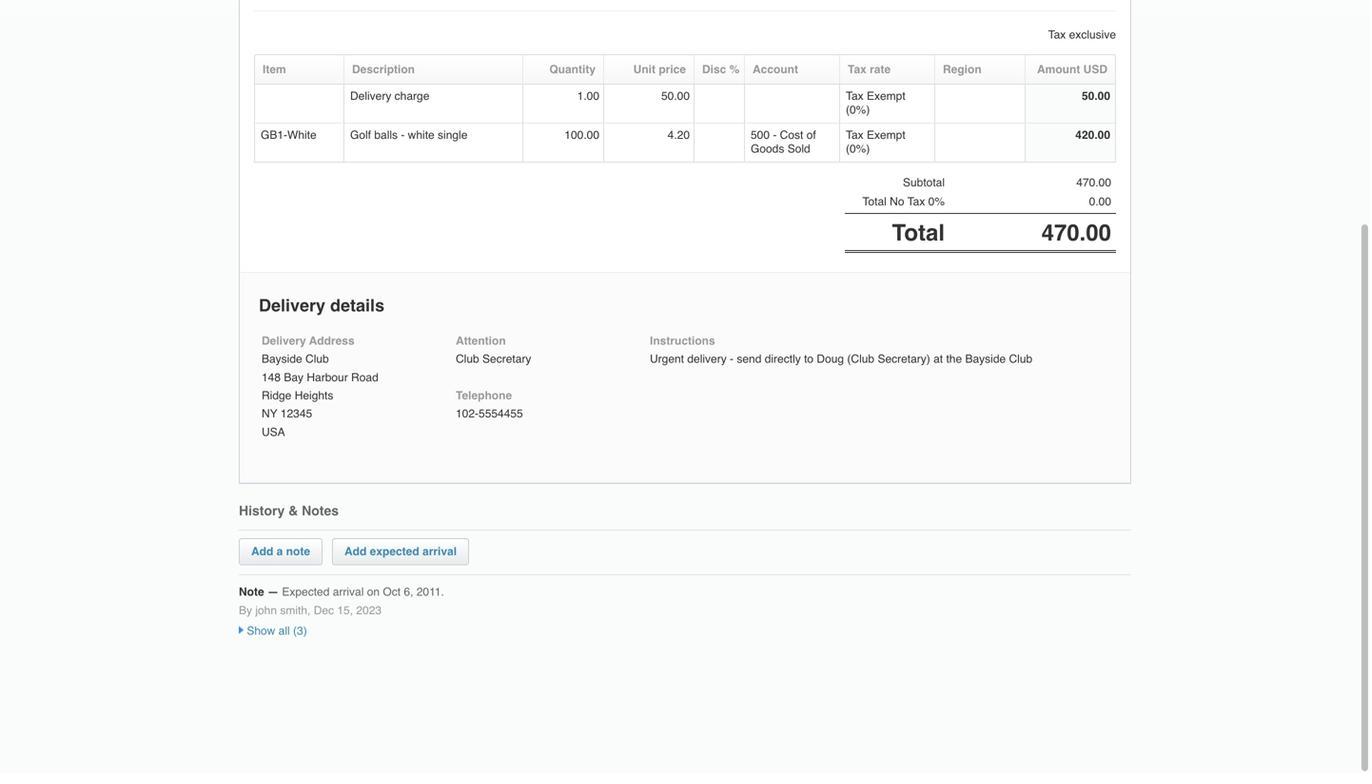Task type: vqa. For each thing, say whether or not it's contained in the screenshot.
Tax inclusive's the Tax
no



Task type: describe. For each thing, give the bounding box(es) containing it.
to
[[804, 353, 814, 366]]

tax rate
[[848, 63, 891, 77]]

bayside inside delivery address bayside club 148 bay harbour road ridge heights ny 12345 usa
[[262, 353, 302, 366]]

12345
[[281, 408, 312, 421]]

details
[[330, 296, 384, 316]]

add expected arrival
[[344, 546, 457, 559]]

on
[[367, 586, 380, 600]]

delivery
[[687, 353, 727, 366]]

tax for 50.00
[[846, 90, 864, 103]]

oct
[[383, 586, 401, 600]]

charge
[[395, 90, 429, 103]]

account
[[753, 63, 798, 77]]

5554455
[[479, 408, 523, 421]]

attention
[[456, 335, 506, 348]]

tax exempt (0%) for 50.00
[[846, 90, 906, 117]]

tax up amount
[[1048, 29, 1066, 42]]

0 vertical spatial arrival
[[423, 546, 457, 559]]

telephone
[[456, 390, 512, 403]]

address
[[309, 335, 355, 348]]

john
[[255, 604, 277, 618]]

cost
[[780, 129, 803, 142]]

add for add a note
[[251, 546, 273, 559]]

attention club secretary
[[456, 335, 531, 366]]

amount
[[1037, 63, 1080, 77]]

delivery charge
[[350, 90, 429, 103]]

urgent
[[650, 353, 684, 366]]

at
[[934, 353, 943, 366]]

show all (3)
[[244, 625, 307, 638]]

goods
[[751, 143, 784, 156]]

470.00 for subtotal
[[1076, 177, 1111, 190]]

2023
[[356, 604, 382, 618]]

club inside instructions urgent delivery - send directly to doug (club secretary) at the bayside club
[[1009, 353, 1033, 366]]

secretary
[[482, 353, 531, 366]]

harbour
[[307, 371, 348, 385]]

add a note
[[251, 546, 310, 559]]

the
[[946, 353, 962, 366]]

500
[[751, 129, 770, 142]]

golf
[[350, 129, 371, 142]]

all
[[278, 625, 290, 638]]

directly
[[765, 353, 801, 366]]

tax exempt (0%) for 4.20
[[846, 129, 906, 156]]

15,
[[337, 604, 353, 618]]

amount usd
[[1037, 63, 1108, 77]]

disc %
[[702, 63, 740, 77]]

(club
[[847, 353, 875, 366]]

0 horizontal spatial -
[[401, 129, 405, 142]]

heights
[[295, 390, 333, 403]]

add for add expected arrival
[[344, 546, 367, 559]]

ridge
[[262, 390, 292, 403]]

note — expected arrival on oct 6, 2011. by john smith, dec 15, 2023
[[239, 586, 444, 618]]

arrival inside note — expected arrival on oct 6, 2011. by john smith, dec 15, 2023
[[333, 586, 364, 600]]

instructions
[[650, 335, 715, 348]]

disc
[[702, 63, 726, 77]]

0%
[[928, 196, 945, 209]]

show
[[247, 625, 275, 638]]

single
[[438, 129, 468, 142]]

1.00
[[577, 90, 599, 103]]

(0%) for 50.00
[[846, 104, 870, 117]]

unit
[[633, 63, 656, 77]]

470.00 for total
[[1042, 220, 1111, 247]]

148
[[262, 371, 281, 385]]

balls
[[374, 129, 398, 142]]

%
[[730, 63, 740, 77]]

add expected arrival button
[[344, 546, 457, 559]]

note
[[286, 546, 310, 559]]

tax exclusive
[[1048, 29, 1116, 42]]

history
[[239, 504, 285, 519]]

2 50.00 from the left
[[1082, 90, 1110, 103]]

unit price
[[633, 63, 686, 77]]

delivery inside delivery address bayside club 148 bay harbour road ridge heights ny 12345 usa
[[262, 335, 306, 348]]

usd
[[1083, 63, 1108, 77]]

road
[[351, 371, 378, 385]]

rate
[[870, 63, 891, 77]]

ny
[[262, 408, 277, 421]]

total no tax 0%
[[863, 196, 945, 209]]

secretary)
[[878, 353, 930, 366]]

exempt for 50.00
[[867, 90, 906, 103]]

white
[[408, 129, 435, 142]]

dec
[[314, 604, 334, 618]]

subtotal
[[903, 177, 945, 190]]

gb1-
[[261, 129, 287, 142]]

sold
[[788, 143, 810, 156]]



Task type: locate. For each thing, give the bounding box(es) containing it.
tax right of
[[846, 129, 864, 142]]

1 50.00 from the left
[[661, 90, 690, 103]]

4.20
[[668, 129, 690, 142]]

1 vertical spatial (0%)
[[846, 143, 870, 156]]

history & notes
[[239, 504, 339, 519]]

bayside up 148
[[262, 353, 302, 366]]

0 vertical spatial tax exempt (0%)
[[846, 90, 906, 117]]

0 horizontal spatial club
[[305, 353, 329, 366]]

0 vertical spatial total
[[863, 196, 887, 209]]

1 horizontal spatial add
[[344, 546, 367, 559]]

total for total
[[892, 220, 945, 247]]

(3)
[[293, 625, 307, 638]]

3 club from the left
[[1009, 353, 1033, 366]]

tax exempt (0%) down rate
[[846, 90, 906, 117]]

bayside inside instructions urgent delivery - send directly to doug (club secretary) at the bayside club
[[965, 353, 1006, 366]]

2 bayside from the left
[[965, 353, 1006, 366]]

1 horizontal spatial arrival
[[423, 546, 457, 559]]

102-
[[456, 408, 479, 421]]

expected
[[282, 586, 330, 600]]

send
[[737, 353, 762, 366]]

arrival up 15,
[[333, 586, 364, 600]]

1 horizontal spatial bayside
[[965, 353, 1006, 366]]

500 - cost of goods sold
[[751, 129, 816, 156]]

club inside delivery address bayside club 148 bay harbour road ridge heights ny 12345 usa
[[305, 353, 329, 366]]

0 vertical spatial exempt
[[867, 90, 906, 103]]

1 bayside from the left
[[262, 353, 302, 366]]

1 vertical spatial total
[[892, 220, 945, 247]]

exempt
[[867, 90, 906, 103], [867, 129, 906, 142]]

price
[[659, 63, 686, 77]]

delivery down description
[[350, 90, 391, 103]]

2 exempt from the top
[[867, 129, 906, 142]]

add
[[251, 546, 273, 559], [344, 546, 367, 559]]

smith,
[[280, 604, 311, 618]]

expected
[[370, 546, 419, 559]]

delivery details
[[259, 296, 384, 316]]

quantity
[[549, 63, 596, 77]]

total for total no tax 0%
[[863, 196, 887, 209]]

gb1-white
[[261, 129, 317, 142]]

delivery for delivery charge
[[350, 90, 391, 103]]

1 add from the left
[[251, 546, 273, 559]]

total
[[863, 196, 887, 209], [892, 220, 945, 247]]

1 exempt from the top
[[867, 90, 906, 103]]

1 horizontal spatial -
[[730, 353, 734, 366]]

2 club from the left
[[456, 353, 479, 366]]

1 horizontal spatial club
[[456, 353, 479, 366]]

2 vertical spatial delivery
[[262, 335, 306, 348]]

- inside instructions urgent delivery - send directly to doug (club secretary) at the bayside club
[[730, 353, 734, 366]]

tax for 420.00
[[846, 129, 864, 142]]

of
[[807, 129, 816, 142]]

tax right no
[[908, 196, 925, 209]]

2 horizontal spatial -
[[773, 129, 777, 142]]

tax left rate
[[848, 63, 867, 77]]

0.00
[[1089, 196, 1111, 209]]

instructions urgent delivery - send directly to doug (club secretary) at the bayside club
[[650, 335, 1033, 366]]

tax down tax rate
[[846, 90, 864, 103]]

by
[[239, 604, 252, 618]]

tax
[[1048, 29, 1066, 42], [848, 63, 867, 77], [846, 90, 864, 103], [846, 129, 864, 142], [908, 196, 925, 209]]

note
[[239, 586, 264, 600]]

notes
[[302, 504, 339, 519]]

&
[[288, 504, 298, 519]]

total down total no tax 0%
[[892, 220, 945, 247]]

club up harbour
[[305, 353, 329, 366]]

(0%) for 4.20
[[846, 143, 870, 156]]

50.00 down price
[[661, 90, 690, 103]]

1 tax exempt (0%) from the top
[[846, 90, 906, 117]]

0 horizontal spatial add
[[251, 546, 273, 559]]

1 vertical spatial exempt
[[867, 129, 906, 142]]

470.00
[[1076, 177, 1111, 190], [1042, 220, 1111, 247]]

delivery address bayside club 148 bay harbour road ridge heights ny 12345 usa
[[262, 335, 378, 439]]

50.00
[[661, 90, 690, 103], [1082, 90, 1110, 103]]

0 horizontal spatial bayside
[[262, 353, 302, 366]]

1 horizontal spatial 50.00
[[1082, 90, 1110, 103]]

exclusive
[[1069, 29, 1116, 42]]

2011.
[[417, 586, 444, 600]]

(0%) right sold
[[846, 143, 870, 156]]

golf balls - white single
[[350, 129, 468, 142]]

- left send
[[730, 353, 734, 366]]

arrival
[[423, 546, 457, 559], [333, 586, 364, 600]]

2 add from the left
[[344, 546, 367, 559]]

0 horizontal spatial total
[[863, 196, 887, 209]]

- right balls
[[401, 129, 405, 142]]

100.00
[[565, 129, 599, 142]]

delivery for delivery details
[[259, 296, 325, 316]]

1 horizontal spatial total
[[892, 220, 945, 247]]

no
[[890, 196, 904, 209]]

1 vertical spatial arrival
[[333, 586, 364, 600]]

exempt down rate
[[867, 90, 906, 103]]

delivery up bay
[[262, 335, 306, 348]]

delivery
[[350, 90, 391, 103], [259, 296, 325, 316], [262, 335, 306, 348]]

-
[[401, 129, 405, 142], [773, 129, 777, 142], [730, 353, 734, 366]]

0 horizontal spatial 50.00
[[661, 90, 690, 103]]

a
[[277, 546, 283, 559]]

club inside attention club secretary
[[456, 353, 479, 366]]

tax exempt (0%) up "subtotal"
[[846, 129, 906, 156]]

delivery up "address"
[[259, 296, 325, 316]]

—
[[267, 586, 279, 600]]

1 vertical spatial delivery
[[259, 296, 325, 316]]

description
[[352, 63, 415, 77]]

exempt for 420.00
[[867, 129, 906, 142]]

total left no
[[863, 196, 887, 209]]

doug
[[817, 353, 844, 366]]

1 vertical spatial 470.00
[[1042, 220, 1111, 247]]

2 horizontal spatial club
[[1009, 353, 1033, 366]]

region
[[943, 63, 982, 77]]

club right the
[[1009, 353, 1033, 366]]

0 vertical spatial delivery
[[350, 90, 391, 103]]

exempt up "subtotal"
[[867, 129, 906, 142]]

tax for amount usd
[[848, 63, 867, 77]]

2 (0%) from the top
[[846, 143, 870, 156]]

add left expected
[[344, 546, 367, 559]]

0 horizontal spatial arrival
[[333, 586, 364, 600]]

50.00 down the usd
[[1082, 90, 1110, 103]]

club down attention
[[456, 353, 479, 366]]

club
[[305, 353, 329, 366], [456, 353, 479, 366], [1009, 353, 1033, 366]]

arrival up '2011.'
[[423, 546, 457, 559]]

- inside 500 - cost of goods sold
[[773, 129, 777, 142]]

- right 500
[[773, 129, 777, 142]]

1 (0%) from the top
[[846, 104, 870, 117]]

6,
[[404, 586, 413, 600]]

470.00 down 0.00
[[1042, 220, 1111, 247]]

add left a
[[251, 546, 273, 559]]

1 club from the left
[[305, 353, 329, 366]]

tax exempt (0%)
[[846, 90, 906, 117], [846, 129, 906, 156]]

(0%) down tax rate
[[846, 104, 870, 117]]

420.00
[[1076, 129, 1110, 142]]

470.00 up 0.00
[[1076, 177, 1111, 190]]

1 vertical spatial tax exempt (0%)
[[846, 129, 906, 156]]

white
[[287, 129, 317, 142]]

2 tax exempt (0%) from the top
[[846, 129, 906, 156]]

bay
[[284, 371, 304, 385]]

telephone 102-5554455
[[456, 390, 523, 421]]

0 vertical spatial (0%)
[[846, 104, 870, 117]]

0 vertical spatial 470.00
[[1076, 177, 1111, 190]]

item
[[263, 63, 286, 77]]

usa
[[262, 426, 285, 439]]

add a note button
[[251, 546, 310, 559]]

bayside right the
[[965, 353, 1006, 366]]



